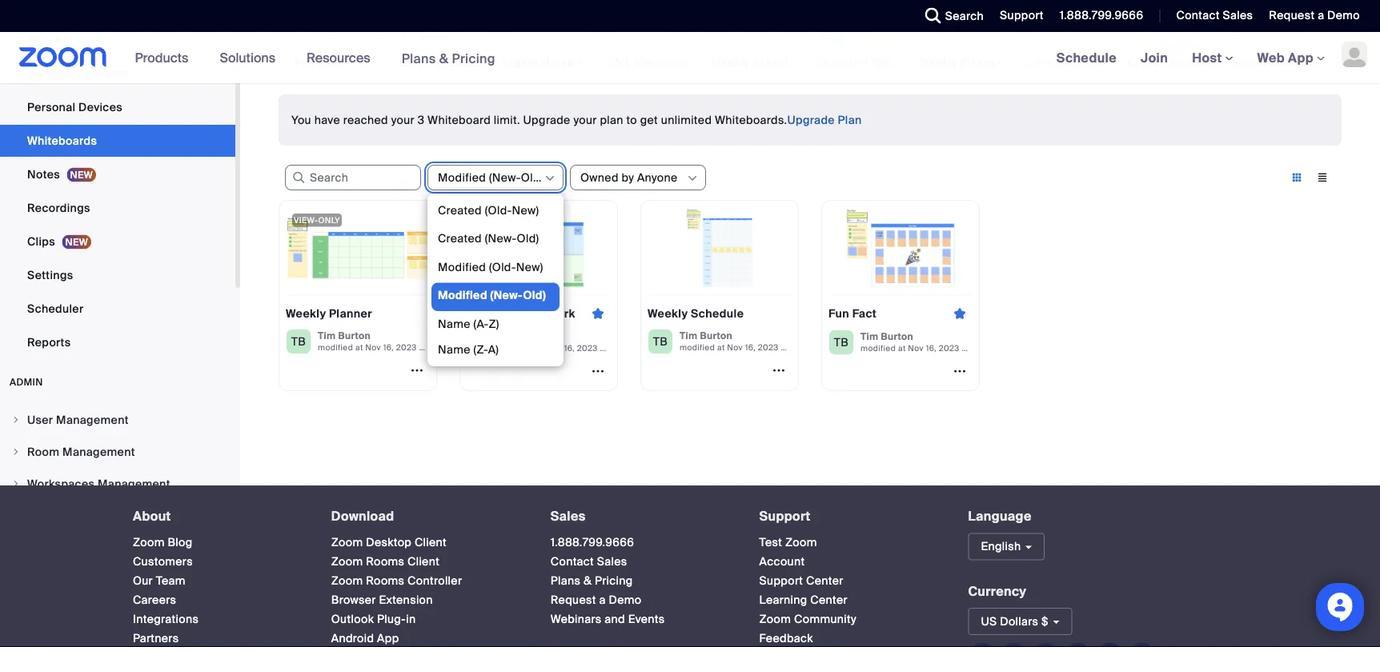 Task type: vqa. For each thing, say whether or not it's contained in the screenshot.
the add Icon
no



Task type: locate. For each thing, give the bounding box(es) containing it.
support down account link
[[760, 574, 804, 589]]

and inside the show and tell with a twist "element"
[[848, 55, 868, 70]]

a
[[1318, 8, 1325, 23], [918, 55, 925, 70], [599, 594, 606, 608]]

0 horizontal spatial cynefin framework
[[467, 307, 575, 321]]

name left (a-
[[438, 317, 471, 332]]

modified (new-old) down modified (old-new)
[[438, 288, 546, 303]]

sales
[[1223, 8, 1254, 23], [551, 509, 586, 525], [597, 555, 628, 570]]

2023 up more options for fun fact icon
[[939, 344, 960, 354]]

request inside 1.888.799.9666 contact sales plans & pricing request a demo webinars and events
[[551, 594, 596, 608]]

1 personal from the top
[[27, 66, 76, 81]]

canvas for digital marketing canvas
[[599, 55, 639, 70]]

clips link
[[0, 226, 235, 258]]

demo inside 1.888.799.9666 contact sales plans & pricing request a demo webinars and events
[[609, 594, 642, 608]]

0 vertical spatial new)
[[512, 203, 539, 218]]

by for fun fact
[[962, 344, 971, 354]]

contact down 1.888.799.9666 link
[[551, 555, 594, 570]]

android app link
[[331, 632, 399, 647]]

room management
[[27, 445, 135, 460]]

0 vertical spatial and
[[848, 55, 868, 70]]

tim burton modified at nov 16, 2023 by tim burton inside the fun fact, modified at nov 16, 2023 by tim burton, link, starred element
[[861, 330, 1017, 354]]

weekly schedule down the thumbnail of weekly schedule
[[648, 306, 744, 321]]

pricing inside product information navigation
[[452, 50, 496, 67]]

partners link
[[133, 632, 179, 647]]

Search text field
[[285, 165, 421, 191]]

by up the more options for weekly schedule icon
[[781, 343, 790, 353]]

1 horizontal spatial fact
[[853, 307, 877, 321]]

demo up the "profile picture"
[[1328, 8, 1361, 23]]

0 vertical spatial sales
[[1223, 8, 1254, 23]]

solutions button
[[220, 32, 283, 83]]

weekly schedule up the whiteboards.
[[711, 55, 804, 70]]

request up web app dropdown button
[[1270, 8, 1315, 23]]

2 name from the top
[[438, 342, 471, 357]]

demo up the webinars and events link
[[609, 594, 642, 608]]

at for fun fact
[[898, 344, 906, 354]]

by for cynefin framework
[[600, 344, 609, 354]]

fun fact application
[[829, 302, 973, 327]]

0 vertical spatial modified
[[438, 170, 486, 185]]

1 vertical spatial weekly schedule
[[648, 306, 744, 321]]

support up laboratory
[[1000, 8, 1044, 23]]

1 vertical spatial framework
[[513, 307, 575, 321]]

1 right image from the top
[[11, 416, 21, 425]]

download
[[331, 509, 394, 525]]

by
[[622, 170, 634, 185], [419, 343, 428, 353], [781, 343, 790, 353], [600, 344, 609, 354], [962, 344, 971, 354]]

tim burton modified at nov 16, 2023 by tim burton down the 'click to unstar the whiteboard cynefin framework' image
[[499, 330, 655, 354]]

0 horizontal spatial fun fact
[[295, 55, 342, 70]]

0 horizontal spatial app
[[377, 632, 399, 647]]

1 vertical spatial sales
[[551, 509, 586, 525]]

by up 'more options for cynefin framework' icon
[[600, 344, 609, 354]]

show and tell with a twist element
[[812, 54, 956, 70]]

support inside test zoom account support center learning center zoom community feedback
[[760, 574, 804, 589]]

tim burton modified at nov 16, 2023 by tim burton down click to unstar the whiteboard fun fact image
[[861, 330, 1017, 354]]

old) up modified (old-new)
[[517, 231, 539, 246]]

2023 up more options for weekly planner icon
[[396, 343, 417, 353]]

center up learning center link
[[807, 574, 844, 589]]

1 vertical spatial support
[[760, 509, 811, 525]]

blog
[[168, 536, 193, 551]]

1 vertical spatial demo
[[609, 594, 642, 608]]

0 vertical spatial center
[[807, 574, 844, 589]]

2 vertical spatial modified
[[438, 288, 488, 303]]

name for name (a-z)
[[438, 317, 471, 332]]

to
[[627, 113, 638, 127]]

cynefin inside application
[[467, 307, 510, 321]]

right image
[[11, 416, 21, 425], [11, 480, 21, 489]]

0 vertical spatial demo
[[1328, 8, 1361, 23]]

canvas for learning experience canvas
[[515, 55, 555, 70]]

0 vertical spatial pricing
[[452, 50, 496, 67]]

support link up test zoom link at the right bottom
[[760, 509, 811, 525]]

rooms down "desktop"
[[366, 555, 405, 570]]

management for workspaces management
[[98, 477, 170, 492]]

support link right search
[[988, 0, 1048, 32]]

tb inside the fun fact, modified at nov 16, 2023 by tim burton, link, starred element
[[834, 335, 849, 350]]

& inside product information navigation
[[439, 50, 449, 67]]

1.888.799.9666 for 1.888.799.9666
[[1060, 8, 1144, 23]]

1 vertical spatial plans
[[551, 574, 581, 589]]

tb inside cynefin framework, modified at nov 16, 2023 by tim burton, link, starred element
[[472, 335, 487, 350]]

support
[[1000, 8, 1044, 23], [760, 509, 811, 525], [760, 574, 804, 589]]

0 horizontal spatial fun
[[295, 55, 315, 70]]

1 horizontal spatial upgrade
[[788, 113, 835, 127]]

0 vertical spatial plans
[[402, 50, 436, 67]]

personal contacts link
[[0, 58, 235, 90]]

cynefin right the report
[[1128, 55, 1169, 70]]

zoom desktop client zoom rooms client zoom rooms controller browser extension outlook plug-in android app
[[331, 536, 462, 647]]

upgrade left plan
[[788, 113, 835, 127]]

right image
[[11, 448, 21, 457]]

0 horizontal spatial upgrade
[[523, 113, 571, 127]]

modified inside weekly planner, modified at nov 16, 2023 by tim burton, link element
[[318, 343, 353, 353]]

new) up created (new-old)
[[512, 203, 539, 218]]

support for support link on top of test zoom link at the right bottom
[[760, 509, 811, 525]]

more options for fun fact image
[[947, 364, 973, 379]]

0 vertical spatial fun fact
[[295, 55, 342, 70]]

right image left user
[[11, 416, 21, 425]]

right image inside workspaces management menu item
[[11, 480, 21, 489]]

canvas inside button
[[515, 55, 555, 70]]

and left tell at the top of the page
[[848, 55, 868, 70]]

request up webinars
[[551, 594, 596, 608]]

0 vertical spatial &
[[439, 50, 449, 67]]

1 horizontal spatial schedule
[[753, 55, 804, 70]]

0 vertical spatial framework
[[1172, 55, 1232, 70]]

zoom blog customers our team careers integrations partners
[[133, 536, 199, 647]]

old) down modified (old-new)
[[523, 288, 546, 303]]

0 vertical spatial (old-
[[485, 203, 512, 218]]

personal down "phone"
[[27, 66, 76, 81]]

1 vertical spatial right image
[[11, 480, 21, 489]]

1 vertical spatial modified
[[438, 260, 486, 275]]

english button
[[969, 534, 1045, 561]]

canvas inside button
[[599, 55, 639, 70]]

owned
[[581, 170, 619, 185]]

learning experience canvas button
[[396, 0, 555, 70]]

1 canvas from the left
[[515, 55, 555, 70]]

0 horizontal spatial planner
[[329, 306, 372, 321]]

created up created (new-old)
[[438, 203, 482, 218]]

& left experience
[[439, 50, 449, 67]]

your left plan
[[574, 113, 597, 127]]

(new- up z)
[[491, 288, 523, 303]]

app inside zoom desktop client zoom rooms client zoom rooms controller browser extension outlook plug-in android app
[[377, 632, 399, 647]]

weekly planner down thumbnail of weekly planner
[[286, 306, 372, 321]]

personal up the "whiteboards"
[[27, 100, 76, 115]]

(new- up the 'created (old-new)'
[[489, 170, 521, 185]]

test
[[760, 536, 783, 551]]

fun fact inside button
[[295, 55, 342, 70]]

tb inside weekly planner, modified at nov 16, 2023 by tim burton, link element
[[291, 334, 306, 349]]

personal
[[27, 66, 76, 81], [27, 100, 76, 115]]

0 vertical spatial rooms
[[366, 555, 405, 570]]

1 horizontal spatial contact
[[1177, 8, 1220, 23]]

tim burton modified at nov 16, 2023 by tim burton inside weekly planner, modified at nov 16, 2023 by tim burton, link element
[[318, 330, 474, 353]]

2023 up 'more options for cynefin framework' icon
[[577, 344, 598, 354]]

a right with on the top of the page
[[918, 55, 925, 70]]

planner inside application
[[329, 306, 372, 321]]

modified
[[438, 170, 486, 185], [438, 260, 486, 275], [438, 288, 488, 303]]

us dollars $ button
[[969, 609, 1073, 636]]

right image inside the "user management" menu item
[[11, 416, 21, 425]]

1 horizontal spatial app
[[1289, 49, 1314, 66]]

laboratory report element
[[1020, 54, 1123, 70]]

1 created from the top
[[438, 203, 482, 218]]

1 horizontal spatial framework
[[1172, 55, 1232, 70]]

modified down created (new-old)
[[438, 260, 486, 275]]

workspaces management menu item
[[0, 469, 235, 500]]

1 horizontal spatial learning
[[760, 594, 808, 608]]

cynefin framework element
[[1124, 54, 1232, 70]]

recordings
[[27, 201, 90, 215]]

(old- down created (new-old)
[[489, 260, 516, 275]]

1 modified from the top
[[438, 170, 486, 185]]

0 vertical spatial learning
[[399, 55, 447, 70]]

1.888.799.9666 inside button
[[1060, 8, 1144, 23]]

modified up the 'created (old-new)'
[[438, 170, 486, 185]]

2 right image from the top
[[11, 480, 21, 489]]

0 vertical spatial (new-
[[489, 170, 521, 185]]

tb for weekly planner
[[291, 334, 306, 349]]

0 vertical spatial a
[[1318, 8, 1325, 23]]

nov for cynefin framework
[[546, 344, 562, 354]]

planner down thumbnail of weekly planner
[[329, 306, 372, 321]]

weekly
[[711, 55, 750, 70], [919, 55, 958, 70], [286, 306, 326, 321], [648, 306, 688, 321]]

weekly inside "element"
[[648, 306, 688, 321]]

tell
[[871, 55, 890, 70]]

1 vertical spatial learning
[[760, 594, 808, 608]]

fun fact
[[295, 55, 342, 70], [829, 307, 877, 321]]

personal contacts
[[27, 66, 128, 81]]

2 vertical spatial a
[[599, 594, 606, 608]]

our
[[133, 574, 153, 589]]

1 vertical spatial name
[[438, 342, 471, 357]]

1 horizontal spatial cynefin framework
[[1128, 55, 1232, 70]]

1 vertical spatial contact
[[551, 555, 594, 570]]

support up test zoom link at the right bottom
[[760, 509, 811, 525]]

twist
[[928, 55, 956, 70]]

extension
[[379, 594, 433, 608]]

uml class diagram
[[607, 55, 715, 70]]

request
[[1270, 8, 1315, 23], [551, 594, 596, 608]]

modified up name (a-z)
[[438, 288, 488, 303]]

planner
[[961, 55, 1003, 70], [329, 306, 372, 321]]

1 upgrade from the left
[[523, 113, 571, 127]]

name left (z-
[[438, 342, 471, 357]]

old) inside popup button
[[521, 170, 543, 185]]

new) for modified (old-new)
[[516, 260, 544, 275]]

3 modified from the top
[[438, 288, 488, 303]]

1 vertical spatial weekly planner
[[286, 306, 372, 321]]

join
[[1141, 49, 1169, 66]]

framework inside the cynefin framework application
[[513, 307, 575, 321]]

fun fact inside application
[[829, 307, 877, 321]]

at for cynefin framework
[[536, 344, 544, 354]]

tb for fun fact
[[834, 335, 849, 350]]

a up web app dropdown button
[[1318, 8, 1325, 23]]

app
[[1289, 49, 1314, 66], [377, 632, 399, 647]]

1 vertical spatial created
[[438, 231, 482, 246]]

web app button
[[1258, 49, 1325, 66]]

fact inside application
[[853, 307, 877, 321]]

& down 1.888.799.9666 link
[[584, 574, 592, 589]]

join link
[[1129, 32, 1181, 83]]

1 vertical spatial pricing
[[595, 574, 633, 589]]

1 horizontal spatial your
[[574, 113, 597, 127]]

by inside "element"
[[781, 343, 790, 353]]

planner right twist
[[961, 55, 1003, 70]]

0 horizontal spatial plans
[[402, 50, 436, 67]]

1 vertical spatial and
[[605, 613, 625, 628]]

0 horizontal spatial schedule
[[691, 306, 744, 321]]

1 horizontal spatial 1.888.799.9666
[[1060, 8, 1144, 23]]

uml class diagram element
[[604, 54, 715, 70]]

1 vertical spatial new)
[[516, 260, 544, 275]]

learning down support center link
[[760, 594, 808, 608]]

1 horizontal spatial a
[[918, 55, 925, 70]]

right image down right image
[[11, 480, 21, 489]]

modified inside cynefin framework, modified at nov 16, 2023 by tim burton, link, starred element
[[499, 344, 534, 354]]

center up community
[[811, 594, 848, 608]]

fun
[[295, 55, 315, 70], [829, 307, 850, 321]]

1 vertical spatial app
[[377, 632, 399, 647]]

events
[[628, 613, 665, 628]]

2023 up the more options for weekly schedule icon
[[758, 343, 779, 353]]

1 horizontal spatial fun
[[829, 307, 850, 321]]

2023 for weekly planner
[[396, 343, 417, 353]]

plans up 3
[[402, 50, 436, 67]]

zoom desktop client link
[[331, 536, 447, 551]]

modified for fun fact
[[861, 344, 896, 354]]

rooms down zoom rooms client "link"
[[366, 574, 405, 589]]

2 personal from the top
[[27, 100, 76, 115]]

1.888.799.9666
[[1060, 8, 1144, 23], [551, 536, 635, 551]]

nov for fun fact
[[908, 344, 924, 354]]

0 vertical spatial cynefin
[[1128, 55, 1169, 70]]

tim burton modified at nov 16, 2023 by tim burton inside weekly schedule, modified at nov 16, 2023 by tim burton, link "element"
[[680, 330, 836, 353]]

2 your from the left
[[574, 113, 597, 127]]

by for weekly planner
[[419, 343, 428, 353]]

with
[[893, 55, 915, 70]]

weekly schedule button
[[708, 0, 804, 70]]

0 vertical spatial client
[[415, 536, 447, 551]]

and
[[848, 55, 868, 70], [605, 613, 625, 628]]

tim burton modified at nov 16, 2023 by tim burton up the more options for weekly schedule icon
[[680, 330, 836, 353]]

1 horizontal spatial pricing
[[595, 574, 633, 589]]

0 vertical spatial cynefin framework
[[1128, 55, 1232, 70]]

your left 3
[[391, 113, 415, 127]]

contact up host
[[1177, 8, 1220, 23]]

click to unstar the whiteboard cynefin framework image
[[585, 307, 611, 322]]

1 vertical spatial rooms
[[366, 574, 405, 589]]

at
[[355, 343, 363, 353], [717, 343, 725, 353], [536, 344, 544, 354], [898, 344, 906, 354]]

(old- up created (new-old)
[[485, 203, 512, 218]]

cynefin framework inside application
[[467, 307, 575, 321]]

and left "events"
[[605, 613, 625, 628]]

workspaces
[[27, 477, 95, 492]]

sales inside 1.888.799.9666 contact sales plans & pricing request a demo webinars and events
[[597, 555, 628, 570]]

2 horizontal spatial a
[[1318, 8, 1325, 23]]

1 vertical spatial a
[[918, 55, 925, 70]]

1.888.799.9666 contact sales plans & pricing request a demo webinars and events
[[551, 536, 665, 628]]

uml class diagram button
[[604, 0, 715, 70]]

1 horizontal spatial and
[[848, 55, 868, 70]]

webinars
[[551, 613, 602, 628]]

learning experience canvas element
[[396, 54, 555, 70]]

1 horizontal spatial &
[[584, 574, 592, 589]]

modified (new-old) button
[[438, 166, 543, 190]]

0 vertical spatial weekly planner
[[919, 55, 1003, 70]]

1 horizontal spatial sales
[[597, 555, 628, 570]]

by right owned
[[622, 170, 634, 185]]

management for asset management
[[1266, 55, 1338, 70]]

new) up the cynefin framework application
[[516, 260, 544, 275]]

sales down 1.888.799.9666 link
[[597, 555, 628, 570]]

0 vertical spatial personal
[[27, 66, 76, 81]]

(old- for modified
[[489, 260, 516, 275]]

upgrade right limit.
[[523, 113, 571, 127]]

0 horizontal spatial fact
[[318, 55, 342, 70]]

1 vertical spatial cynefin framework
[[467, 307, 575, 321]]

list box
[[432, 198, 560, 363]]

admin menu menu
[[0, 405, 235, 597]]

nov for weekly planner
[[365, 343, 381, 353]]

you have reached your 3 whiteboard limit. upgrade your plan to get unlimited whiteboards. upgrade plan
[[292, 113, 862, 127]]

(a-
[[474, 317, 489, 332]]

0 horizontal spatial &
[[439, 50, 449, 67]]

modified inside weekly schedule, modified at nov 16, 2023 by tim burton, link "element"
[[680, 343, 715, 353]]

0 vertical spatial app
[[1289, 49, 1314, 66]]

0 vertical spatial planner
[[961, 55, 1003, 70]]

16, for fun fact
[[926, 344, 937, 354]]

more options for weekly schedule image
[[766, 363, 792, 378]]

1 vertical spatial planner
[[329, 306, 372, 321]]

weekly planner inside weekly planner element
[[919, 55, 1003, 70]]

& inside 1.888.799.9666 contact sales plans & pricing request a demo webinars and events
[[584, 574, 592, 589]]

banner
[[0, 32, 1381, 84]]

thumbnail of cynefin framework image
[[467, 207, 611, 289]]

created down the 'created (old-new)'
[[438, 231, 482, 246]]

request a demo link
[[1258, 0, 1381, 32], [1270, 8, 1361, 23], [551, 594, 642, 608]]

weekly planner down search
[[919, 55, 1003, 70]]

scheduler link
[[0, 293, 235, 325]]

1 name from the top
[[438, 317, 471, 332]]

controller
[[408, 574, 462, 589]]

cynefin up a)
[[467, 307, 510, 321]]

weekly schedule inside button
[[711, 55, 804, 70]]

demo
[[1328, 8, 1361, 23], [609, 594, 642, 608]]

2 canvas from the left
[[599, 55, 639, 70]]

(new-
[[489, 170, 521, 185], [485, 231, 517, 246], [491, 288, 523, 303]]

0 vertical spatial old)
[[521, 170, 543, 185]]

zoom inside zoom blog customers our team careers integrations partners
[[133, 536, 165, 551]]

tim burton modified at nov 16, 2023 by tim burton inside cynefin framework, modified at nov 16, 2023 by tim burton, link, starred element
[[499, 330, 655, 354]]

0 horizontal spatial request
[[551, 594, 596, 608]]

1.888.799.9666 inside 1.888.799.9666 contact sales plans & pricing request a demo webinars and events
[[551, 536, 635, 551]]

1 vertical spatial fact
[[853, 307, 877, 321]]

asset management
[[1232, 55, 1338, 70]]

modified (new-old) up the 'created (old-new)'
[[438, 170, 543, 185]]

1 horizontal spatial fun fact
[[829, 307, 877, 321]]

diagram
[[669, 55, 715, 70]]

1 vertical spatial modified (new-old)
[[438, 288, 546, 303]]

anyone
[[637, 170, 678, 185]]

your
[[391, 113, 415, 127], [574, 113, 597, 127]]

0 vertical spatial right image
[[11, 416, 21, 425]]

in
[[406, 613, 416, 628]]

0 horizontal spatial learning
[[399, 55, 447, 70]]

1 vertical spatial &
[[584, 574, 592, 589]]

side navigation navigation
[[0, 0, 240, 597]]

view-only
[[294, 215, 340, 225]]

contact
[[1177, 8, 1220, 23], [551, 555, 594, 570]]

0 vertical spatial modified (new-old)
[[438, 170, 543, 185]]

0 horizontal spatial and
[[605, 613, 625, 628]]

tim
[[318, 330, 336, 342], [680, 330, 698, 342], [499, 330, 517, 343], [861, 330, 879, 343], [431, 343, 445, 353], [793, 343, 807, 353], [612, 344, 626, 354], [974, 344, 988, 354]]

a up the webinars and events link
[[599, 594, 606, 608]]

1.888.799.9666 up 'schedule' link
[[1060, 8, 1144, 23]]

settings link
[[0, 259, 235, 292]]

0 vertical spatial support
[[1000, 8, 1044, 23]]

thumbnail of weekly schedule image
[[648, 207, 792, 289]]

(new- up modified (old-new)
[[485, 231, 517, 246]]

old) left hide options icon
[[521, 170, 543, 185]]

android
[[331, 632, 374, 647]]

pricing
[[452, 50, 496, 67], [595, 574, 633, 589]]

center
[[807, 574, 844, 589], [811, 594, 848, 608]]

1.888.799.9666 for 1.888.799.9666 contact sales plans & pricing request a demo webinars and events
[[551, 536, 635, 551]]

by inside popup button
[[622, 170, 634, 185]]

by up more options for weekly planner icon
[[419, 343, 428, 353]]

contact sales link
[[1165, 0, 1258, 32], [1177, 8, 1254, 23], [551, 555, 628, 570]]

new) for created (old-new)
[[512, 203, 539, 218]]

16,
[[383, 343, 394, 353], [745, 343, 756, 353], [564, 344, 575, 354], [926, 344, 937, 354]]

0 vertical spatial created
[[438, 203, 482, 218]]

16, for weekly planner
[[383, 343, 394, 353]]

tim burton modified at nov 16, 2023 by tim burton up more options for weekly planner icon
[[318, 330, 474, 353]]

1 horizontal spatial planner
[[961, 55, 1003, 70]]

1.888.799.9666 down sales link
[[551, 536, 635, 551]]

weekly planner application
[[286, 302, 430, 326]]

0 horizontal spatial canvas
[[515, 55, 555, 70]]

2023 inside "element"
[[758, 343, 779, 353]]

modified inside the fun fact, modified at nov 16, 2023 by tim burton, link, starred element
[[861, 344, 896, 354]]

nov
[[365, 343, 381, 353], [727, 343, 743, 353], [546, 344, 562, 354], [908, 344, 924, 354]]

z)
[[489, 317, 499, 332]]

digital marketing canvas element
[[500, 54, 639, 70]]

by up more options for fun fact icon
[[962, 344, 971, 354]]

fun inside application
[[829, 307, 850, 321]]

0 vertical spatial contact
[[1177, 8, 1220, 23]]

0 vertical spatial weekly schedule
[[711, 55, 804, 70]]

created for created (old-new)
[[438, 203, 482, 218]]

16, inside "element"
[[745, 343, 756, 353]]

weekly schedule element
[[708, 54, 804, 70]]

unlimited
[[661, 113, 712, 127]]

2 vertical spatial support
[[760, 574, 804, 589]]

learning up 3
[[399, 55, 447, 70]]

plans up webinars
[[551, 574, 581, 589]]

2 horizontal spatial schedule
[[1057, 49, 1117, 66]]

nov inside "element"
[[727, 343, 743, 353]]

management inside button
[[1266, 55, 1338, 70]]

1 vertical spatial (new-
[[485, 231, 517, 246]]

right image for user management
[[11, 416, 21, 425]]

products button
[[135, 32, 196, 83]]

rooms
[[366, 555, 405, 570], [366, 574, 405, 589]]

cynefin framework
[[1128, 55, 1232, 70], [467, 307, 575, 321]]

0 vertical spatial fun
[[295, 55, 315, 70]]

at for weekly planner
[[355, 343, 363, 353]]

plans inside 1.888.799.9666 contact sales plans & pricing request a demo webinars and events
[[551, 574, 581, 589]]

2 created from the top
[[438, 231, 482, 246]]

1 horizontal spatial canvas
[[599, 55, 639, 70]]

2 modified from the top
[[438, 260, 486, 275]]

2 horizontal spatial sales
[[1223, 8, 1254, 23]]

sales up asset
[[1223, 8, 1254, 23]]

0 horizontal spatial 1.888.799.9666
[[551, 536, 635, 551]]

personal for personal contacts
[[27, 66, 76, 81]]

test zoom account support center learning center zoom community feedback
[[760, 536, 857, 647]]

(new- inside popup button
[[489, 170, 521, 185]]

sales up 1.888.799.9666 link
[[551, 509, 586, 525]]

1.888.799.9666 button up the report
[[1048, 0, 1148, 32]]

recordings link
[[0, 192, 235, 224]]



Task type: describe. For each thing, give the bounding box(es) containing it.
whiteboards.
[[715, 113, 788, 127]]

download link
[[331, 509, 394, 525]]

careers
[[133, 594, 176, 608]]

$
[[1042, 615, 1049, 630]]

outlook plug-in link
[[331, 613, 416, 628]]

schedule link
[[1045, 32, 1129, 83]]

upgrade plan button
[[788, 107, 862, 133]]

0 horizontal spatial sales
[[551, 509, 586, 525]]

list box containing created (old-new)
[[432, 198, 560, 363]]

devices
[[79, 100, 123, 115]]

careers link
[[133, 594, 176, 608]]

web app
[[1258, 49, 1314, 66]]

weekly planner element
[[916, 54, 1012, 70]]

fact inside button
[[318, 55, 342, 70]]

fun fact button
[[292, 0, 388, 70]]

1 modified (new-old) from the top
[[438, 170, 543, 185]]

1 vertical spatial client
[[408, 555, 440, 570]]

app inside meetings navigation
[[1289, 49, 1314, 66]]

plan
[[838, 113, 862, 127]]

modified for cynefin framework
[[499, 344, 534, 354]]

3
[[418, 113, 425, 127]]

more options for cynefin framework image
[[585, 364, 611, 379]]

2023 for cynefin framework
[[577, 344, 598, 354]]

1 vertical spatial old)
[[517, 231, 539, 246]]

planner inside button
[[961, 55, 1003, 70]]

owned by anyone
[[581, 170, 678, 185]]

digital marketing canvas
[[503, 55, 639, 70]]

cynefin framework, modified at nov 16, 2023 by tim burton, link, starred element
[[460, 200, 655, 391]]

cynefin framework inside button
[[1128, 55, 1232, 70]]

phone link
[[0, 24, 235, 56]]

owned by anyone button
[[581, 166, 686, 190]]

fun inside button
[[295, 55, 315, 70]]

fun fact, modified at nov 16, 2023 by tim burton, link, starred element
[[822, 200, 1017, 391]]

created (new-old)
[[438, 231, 539, 246]]

modified (old-new)
[[438, 260, 544, 275]]

click to unstar the whiteboard fun fact image
[[947, 307, 973, 322]]

2 upgrade from the left
[[788, 113, 835, 127]]

more options for weekly planner image
[[404, 363, 430, 378]]

contact inside 1.888.799.9666 contact sales plans & pricing request a demo webinars and events
[[551, 555, 594, 570]]

modified inside popup button
[[438, 170, 486, 185]]

and inside 1.888.799.9666 contact sales plans & pricing request a demo webinars and events
[[605, 613, 625, 628]]

show and tell with a twist
[[815, 55, 956, 70]]

personal menu menu
[[0, 0, 235, 360]]

list mode, not selected image
[[1310, 171, 1336, 185]]

schedule inside "element"
[[691, 306, 744, 321]]

phone
[[27, 32, 62, 47]]

language
[[969, 509, 1032, 525]]

show
[[815, 55, 845, 70]]

banner containing products
[[0, 32, 1381, 84]]

feedback button
[[760, 632, 813, 647]]

0 vertical spatial request
[[1270, 8, 1315, 23]]

modified for weekly planner
[[318, 343, 353, 353]]

view-
[[294, 215, 318, 225]]

request a demo
[[1270, 8, 1361, 23]]

weekly inside application
[[286, 306, 326, 321]]

settings
[[27, 268, 73, 283]]

learning inside test zoom account support center learning center zoom community feedback
[[760, 594, 808, 608]]

solutions
[[220, 49, 276, 66]]

scheduler
[[27, 302, 84, 316]]

digital marketing canvas button
[[500, 0, 639, 70]]

user management menu item
[[0, 405, 235, 436]]

customers link
[[133, 555, 193, 570]]

outlook
[[331, 613, 374, 628]]

a inside 1.888.799.9666 contact sales plans & pricing request a demo webinars and events
[[599, 594, 606, 608]]

name (a-z)
[[438, 317, 499, 332]]

user
[[27, 413, 53, 428]]

meetings navigation
[[1045, 32, 1381, 84]]

only
[[318, 215, 340, 225]]

resources
[[307, 49, 370, 66]]

(old- for created
[[485, 203, 512, 218]]

whiteboards
[[27, 133, 97, 148]]

weekly planner, modified at nov 16, 2023 by tim burton, link element
[[279, 200, 474, 391]]

workspaces management
[[27, 477, 170, 492]]

1 rooms from the top
[[366, 555, 405, 570]]

laboratory
[[1024, 55, 1082, 70]]

personal devices
[[27, 100, 123, 115]]

limit.
[[494, 113, 520, 127]]

product information navigation
[[123, 32, 508, 84]]

reached
[[343, 113, 388, 127]]

management for room management
[[63, 445, 135, 460]]

2 rooms from the top
[[366, 574, 405, 589]]

1.888.799.9666 button up 'schedule' link
[[1060, 8, 1144, 23]]

pricing inside 1.888.799.9666 contact sales plans & pricing request a demo webinars and events
[[595, 574, 633, 589]]

get
[[641, 113, 658, 127]]

learning inside button
[[399, 55, 447, 70]]

zoom community link
[[760, 613, 857, 628]]

test zoom link
[[760, 536, 817, 551]]

whiteboard
[[428, 113, 491, 127]]

management for user management
[[56, 413, 129, 428]]

created for created (new-old)
[[438, 231, 482, 246]]

tim burton modified at nov 16, 2023 by tim burton for weekly planner
[[318, 330, 474, 353]]

products
[[135, 49, 189, 66]]

created (old-new)
[[438, 203, 539, 218]]

host
[[1193, 49, 1226, 66]]

about link
[[133, 509, 171, 525]]

tb inside weekly schedule, modified at nov 16, 2023 by tim burton, link "element"
[[653, 334, 668, 349]]

class
[[636, 55, 666, 70]]

name for name (z-a)
[[438, 342, 471, 357]]

a inside the show and tell with a twist "element"
[[918, 55, 925, 70]]

our team link
[[133, 574, 186, 589]]

web
[[1258, 49, 1285, 66]]

thumbnail of weekly planner image
[[286, 207, 430, 289]]

customers
[[133, 555, 193, 570]]

admin
[[10, 376, 43, 389]]

room management menu item
[[0, 437, 235, 468]]

framework inside cynefin framework element
[[1172, 55, 1232, 70]]

2 modified (new-old) from the top
[[438, 288, 546, 303]]

personal for personal devices
[[27, 100, 76, 115]]

2023 for fun fact
[[939, 344, 960, 354]]

show options image
[[686, 172, 699, 185]]

right image for workspaces management
[[11, 480, 21, 489]]

learning experience canvas
[[399, 55, 555, 70]]

profile picture image
[[1342, 42, 1368, 67]]

fun fact element
[[292, 54, 388, 70]]

schedule inside button
[[753, 55, 804, 70]]

weekly schedule inside "element"
[[648, 306, 744, 321]]

16, for cynefin framework
[[564, 344, 575, 354]]

support link up laboratory
[[1000, 8, 1044, 23]]

weekly schedule, modified at nov 16, 2023 by tim burton, link element
[[641, 200, 836, 391]]

hide options image
[[544, 172, 557, 185]]

weekly planner button
[[916, 0, 1012, 70]]

support center link
[[760, 574, 844, 589]]

weekly planner inside weekly planner application
[[286, 306, 372, 321]]

user management
[[27, 413, 129, 428]]

cynefin framework application
[[467, 302, 611, 327]]

support for support link on top of laboratory
[[1000, 8, 1044, 23]]

us
[[981, 615, 997, 630]]

tim burton modified at nov 16, 2023 by tim burton for cynefin framework
[[499, 330, 655, 354]]

grid mode, selected image
[[1285, 171, 1310, 185]]

thumbnail of fun fact image
[[829, 207, 973, 289]]

reports
[[27, 335, 71, 350]]

1.888.799.9666 link
[[551, 536, 635, 551]]

partners
[[133, 632, 179, 647]]

integrations
[[133, 613, 199, 628]]

tim burton modified at nov 16, 2023 by tim burton for fun fact
[[861, 330, 1017, 354]]

plans & pricing
[[402, 50, 496, 67]]

tb for cynefin framework
[[472, 335, 487, 350]]

zoom logo image
[[19, 47, 107, 67]]

you
[[292, 113, 311, 127]]

cynefin inside button
[[1128, 55, 1169, 70]]

have
[[314, 113, 340, 127]]

2 vertical spatial (new-
[[491, 288, 523, 303]]

2 vertical spatial old)
[[523, 288, 546, 303]]

account
[[760, 555, 805, 570]]

currency
[[969, 584, 1027, 600]]

schedule inside meetings navigation
[[1057, 49, 1117, 66]]

asset management element
[[1229, 54, 1338, 70]]

(z-
[[474, 342, 488, 357]]

cynefin framework button
[[1124, 0, 1232, 70]]

digital
[[503, 55, 538, 70]]

at inside "element"
[[717, 343, 725, 353]]

1 your from the left
[[391, 113, 415, 127]]

personal devices link
[[0, 91, 235, 123]]

room
[[27, 445, 60, 460]]

1 vertical spatial center
[[811, 594, 848, 608]]

account link
[[760, 555, 805, 570]]

plans inside product information navigation
[[402, 50, 436, 67]]



